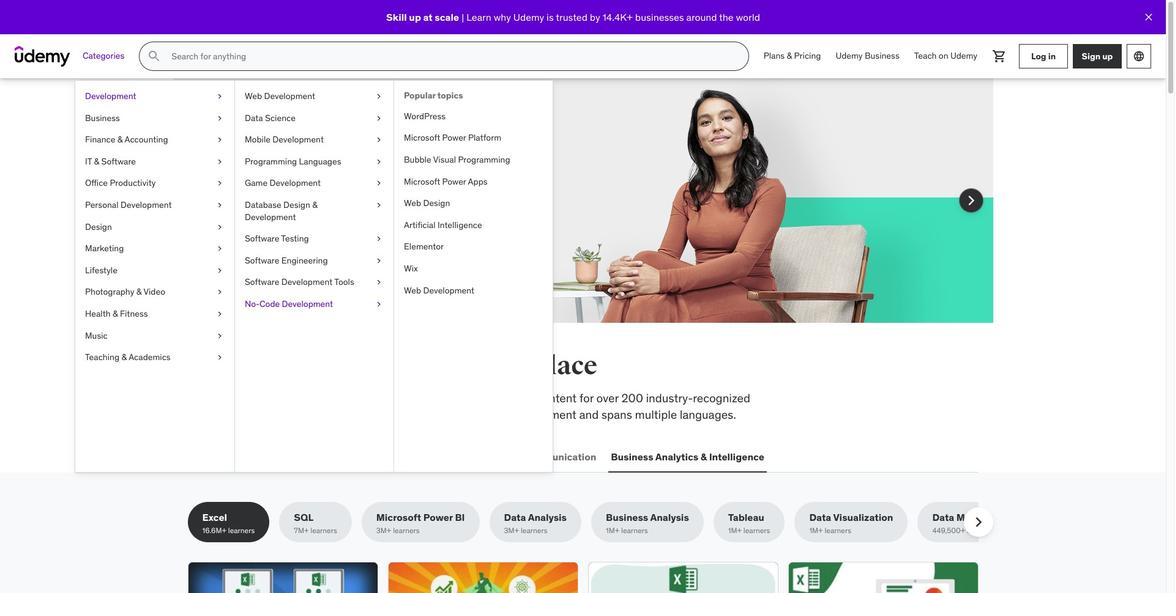 Task type: vqa. For each thing, say whether or not it's contained in the screenshot.
bottommost more
no



Task type: describe. For each thing, give the bounding box(es) containing it.
tableau
[[728, 512, 765, 524]]

elementor link
[[394, 237, 553, 258]]

xsmall image for software testing
[[374, 233, 384, 245]]

1m+ inside "tableau 1m+ learners"
[[728, 527, 742, 536]]

data for visualization
[[810, 512, 832, 524]]

& for software
[[94, 156, 99, 167]]

professional
[[442, 407, 506, 422]]

mobile development
[[245, 134, 324, 145]]

is
[[547, 11, 554, 23]]

teach on udemy link
[[907, 42, 985, 71]]

web for the left web development link
[[245, 91, 262, 102]]

teaching & academics
[[85, 352, 171, 363]]

trusted
[[556, 11, 588, 23]]

xsmall image for web development
[[374, 91, 384, 103]]

wordpress
[[404, 111, 446, 122]]

why
[[494, 11, 511, 23]]

learners inside data visualization 1m+ learners
[[825, 527, 852, 536]]

choose a language image
[[1133, 50, 1145, 62]]

14.4k+
[[603, 11, 633, 23]]

accounting
[[125, 134, 168, 145]]

& inside database design & development
[[312, 200, 318, 211]]

photography & video link
[[75, 282, 234, 304]]

0 horizontal spatial design
[[85, 221, 112, 232]]

microsoft power bi 3m+ learners
[[376, 512, 465, 536]]

sign up
[[1082, 51, 1113, 62]]

wix
[[404, 263, 418, 274]]

web development inside "button"
[[190, 451, 276, 463]]

0 horizontal spatial udemy
[[514, 11, 544, 23]]

health
[[85, 309, 111, 320]]

& for pricing
[[787, 50, 792, 61]]

programming inside programming languages link
[[245, 156, 297, 167]]

power for platform
[[442, 132, 466, 143]]

& for academics
[[122, 352, 127, 363]]

topic filters element
[[188, 503, 1015, 543]]

microsoft power apps
[[404, 176, 488, 187]]

1 your from the left
[[279, 162, 302, 177]]

database
[[245, 200, 281, 211]]

business for business analysis 1m+ learners
[[606, 512, 648, 524]]

3m+ inside microsoft power bi 3m+ learners
[[376, 527, 391, 536]]

skill up at scale | learn why udemy is trusted by 14.4k+ businesses around the world
[[386, 11, 760, 23]]

elementor
[[404, 241, 444, 252]]

photography
[[85, 287, 134, 298]]

log
[[1032, 51, 1047, 62]]

database design & development
[[245, 200, 318, 223]]

microsoft for platform
[[404, 132, 440, 143]]

software for software testing
[[245, 233, 279, 244]]

teaching & academics link
[[75, 347, 234, 369]]

business analytics & intelligence button
[[609, 443, 767, 472]]

business for business analytics & intelligence
[[611, 451, 654, 463]]

data analysis 3m+ learners
[[504, 512, 567, 536]]

design link
[[75, 216, 234, 238]]

started
[[232, 179, 269, 193]]

16.6m+
[[202, 527, 226, 536]]

finance
[[85, 134, 115, 145]]

photography & video
[[85, 287, 165, 298]]

no-code development element
[[394, 81, 553, 473]]

data for modeling
[[933, 512, 955, 524]]

visual
[[433, 154, 456, 165]]

xsmall image for design
[[215, 221, 225, 233]]

& for fitness
[[113, 309, 118, 320]]

up for sign
[[1103, 51, 1113, 62]]

shopping cart with 0 items image
[[992, 49, 1007, 64]]

business analytics & intelligence
[[611, 451, 765, 463]]

0 vertical spatial skills
[[272, 351, 339, 382]]

analytics
[[656, 451, 699, 463]]

gets
[[370, 132, 410, 157]]

udemy image
[[15, 46, 70, 67]]

data science
[[245, 112, 296, 123]]

xsmall image for software engineering
[[374, 255, 384, 267]]

development inside database design & development
[[245, 212, 296, 223]]

on
[[939, 50, 949, 61]]

development inside game development link
[[270, 178, 321, 189]]

for inside covering critical workplace skills to technical topics, including prep content for over 200 industry-recognized certifications, our catalog supports well-rounded professional development and spans multiple languages.
[[580, 391, 594, 406]]

languages
[[299, 156, 341, 167]]

development inside software development tools link
[[281, 277, 333, 288]]

visualization
[[834, 512, 893, 524]]

xsmall image for office productivity
[[215, 178, 225, 190]]

including
[[460, 391, 507, 406]]

video
[[144, 287, 165, 298]]

xsmall image for teaching & academics
[[215, 352, 225, 364]]

web for web design link
[[404, 198, 421, 209]]

business for business
[[85, 112, 120, 123]]

software up the office productivity
[[101, 156, 136, 167]]

certifications,
[[188, 407, 258, 422]]

all the skills you need in one place
[[188, 351, 597, 382]]

game development
[[245, 178, 321, 189]]

xsmall image for personal development
[[215, 200, 225, 212]]

mobile development link
[[235, 129, 394, 151]]

covering
[[188, 391, 234, 406]]

development down 'categories' dropdown button
[[85, 91, 136, 102]]

|
[[462, 11, 464, 23]]

multiple
[[635, 407, 677, 422]]

for inside learning that gets you skills for your present (and your future). get started with us.
[[262, 162, 276, 177]]

learners inside microsoft power bi 3m+ learners
[[393, 527, 420, 536]]

submit search image
[[147, 49, 162, 64]]

industry-
[[646, 391, 693, 406]]

catalog
[[281, 407, 319, 422]]

bi
[[455, 512, 465, 524]]

sql 7m+ learners
[[294, 512, 337, 536]]

xsmall image for game development
[[374, 178, 384, 190]]

(and
[[347, 162, 370, 177]]

0 vertical spatial web development
[[245, 91, 315, 102]]

all
[[188, 351, 224, 382]]

intelligence inside artificial intelligence link
[[438, 220, 482, 231]]

finance & accounting link
[[75, 129, 234, 151]]

1m+ for data visualization
[[810, 527, 823, 536]]

power for bi
[[424, 512, 453, 524]]

xsmall image for music
[[215, 330, 225, 342]]

personal
[[85, 200, 119, 211]]

log in link
[[1019, 44, 1068, 69]]

xsmall image for development
[[215, 91, 225, 103]]

skill
[[386, 11, 407, 23]]

learners inside data analysis 3m+ learners
[[521, 527, 548, 536]]

categories
[[83, 50, 124, 61]]

xsmall image for finance & accounting
[[215, 134, 225, 146]]

excel 16.6m+ learners
[[202, 512, 255, 536]]

up for skill
[[409, 11, 421, 23]]

2 horizontal spatial udemy
[[951, 50, 978, 61]]

pricing
[[794, 50, 821, 61]]

programming languages link
[[235, 151, 394, 173]]

xsmall image for health & fitness
[[215, 309, 225, 321]]

udemy business link
[[829, 42, 907, 71]]

us.
[[297, 179, 312, 193]]

sql
[[294, 512, 314, 524]]

it & software link
[[75, 151, 234, 173]]

next image
[[961, 191, 981, 211]]

apps
[[468, 176, 488, 187]]

0 horizontal spatial the
[[228, 351, 268, 382]]

development inside no-code development element
[[423, 285, 474, 296]]

technical
[[373, 391, 420, 406]]

xsmall image for photography & video
[[215, 287, 225, 299]]

platform
[[468, 132, 501, 143]]

xsmall image for it & software
[[215, 156, 225, 168]]

microsoft power apps link
[[394, 171, 553, 193]]

supports
[[322, 407, 368, 422]]

wix link
[[394, 258, 553, 280]]

engineering
[[281, 255, 328, 266]]

1 horizontal spatial udemy
[[836, 50, 863, 61]]

1 vertical spatial web development link
[[394, 280, 553, 302]]

web for the bottommost web development link
[[404, 285, 421, 296]]

microsoft for bi
[[376, 512, 421, 524]]

microsoft for apps
[[404, 176, 440, 187]]

content
[[537, 391, 577, 406]]

skills inside covering critical workplace skills to technical topics, including prep content for over 200 industry-recognized certifications, our catalog supports well-rounded professional development and spans multiple languages.
[[331, 391, 357, 406]]

finance & accounting
[[85, 134, 168, 145]]



Task type: locate. For each thing, give the bounding box(es) containing it.
design for database
[[283, 200, 310, 211]]

topics,
[[422, 391, 457, 406]]

& right analytics
[[701, 451, 707, 463]]

0 vertical spatial intelligence
[[438, 220, 482, 231]]

plans & pricing
[[764, 50, 821, 61]]

no-code development link
[[235, 294, 394, 316]]

marketing link
[[75, 238, 234, 260]]

xsmall image for data science
[[374, 112, 384, 124]]

teaching
[[85, 352, 119, 363]]

present
[[304, 162, 344, 177]]

xsmall image for programming languages
[[374, 156, 384, 168]]

2 vertical spatial power
[[424, 512, 453, 524]]

web development inside no-code development element
[[404, 285, 474, 296]]

development inside personal development 'link'
[[121, 200, 172, 211]]

rounded
[[396, 407, 440, 422]]

that
[[325, 132, 366, 157]]

2 horizontal spatial 1m+
[[810, 527, 823, 536]]

web up "data science"
[[245, 91, 262, 102]]

xsmall image inside marketing link
[[215, 243, 225, 255]]

tools
[[334, 277, 354, 288]]

udemy business
[[836, 50, 900, 61]]

development inside web development "button"
[[213, 451, 276, 463]]

fitness
[[120, 309, 148, 320]]

health & fitness link
[[75, 304, 234, 325]]

200
[[622, 391, 643, 406]]

learners
[[228, 527, 255, 536], [311, 527, 337, 536], [393, 527, 420, 536], [521, 527, 548, 536], [621, 527, 648, 536], [744, 527, 770, 536], [825, 527, 852, 536], [967, 527, 994, 536]]

software down software testing
[[245, 255, 279, 266]]

you inside learning that gets you skills for your present (and your future). get started with us.
[[414, 132, 450, 157]]

no-
[[245, 299, 260, 310]]

1 horizontal spatial programming
[[458, 154, 510, 165]]

& inside health & fitness link
[[113, 309, 118, 320]]

udemy right on on the top right
[[951, 50, 978, 61]]

0 horizontal spatial for
[[262, 162, 276, 177]]

code
[[260, 299, 280, 310]]

design inside no-code development element
[[423, 198, 450, 209]]

1 horizontal spatial 3m+
[[504, 527, 519, 536]]

web development down certifications,
[[190, 451, 276, 463]]

xsmall image
[[215, 134, 225, 146], [374, 156, 384, 168], [215, 178, 225, 190], [215, 200, 225, 212], [374, 233, 384, 245], [215, 243, 225, 255], [215, 287, 225, 299], [215, 309, 225, 321]]

xsmall image inside office productivity link
[[215, 178, 225, 190]]

0 vertical spatial you
[[414, 132, 450, 157]]

business inside button
[[611, 451, 654, 463]]

0 horizontal spatial programming
[[245, 156, 297, 167]]

learners inside data modeling 449,500+ learners
[[967, 527, 994, 536]]

xsmall image inside "database design & development" link
[[374, 200, 384, 212]]

xsmall image inside game development link
[[374, 178, 384, 190]]

xsmall image inside business 'link'
[[215, 112, 225, 124]]

3 1m+ from the left
[[810, 527, 823, 536]]

0 vertical spatial microsoft
[[404, 132, 440, 143]]

data for science
[[245, 112, 263, 123]]

1 horizontal spatial in
[[1049, 51, 1056, 62]]

xsmall image for lifestyle
[[215, 265, 225, 277]]

development up programming languages
[[273, 134, 324, 145]]

spans
[[602, 407, 632, 422]]

Search for anything text field
[[169, 46, 734, 67]]

xsmall image inside data science link
[[374, 112, 384, 124]]

udemy right pricing at right
[[836, 50, 863, 61]]

1 horizontal spatial your
[[372, 162, 395, 177]]

microsoft down wordpress
[[404, 132, 440, 143]]

web development down the wix
[[404, 285, 474, 296]]

to
[[359, 391, 370, 406]]

1 analysis from the left
[[528, 512, 567, 524]]

personal development link
[[75, 195, 234, 216]]

development
[[85, 91, 136, 102], [264, 91, 315, 102], [273, 134, 324, 145], [270, 178, 321, 189], [121, 200, 172, 211], [245, 212, 296, 223], [281, 277, 333, 288], [423, 285, 474, 296], [282, 299, 333, 310], [213, 451, 276, 463]]

business link
[[75, 108, 234, 129]]

1 horizontal spatial for
[[580, 391, 594, 406]]

0 horizontal spatial you
[[343, 351, 387, 382]]

xsmall image inside health & fitness link
[[215, 309, 225, 321]]

personal development
[[85, 200, 172, 211]]

critical
[[237, 391, 272, 406]]

1 vertical spatial in
[[456, 351, 480, 382]]

0 vertical spatial for
[[262, 162, 276, 177]]

software testing link
[[235, 228, 394, 250]]

xsmall image
[[215, 91, 225, 103], [374, 91, 384, 103], [215, 112, 225, 124], [374, 112, 384, 124], [374, 134, 384, 146], [215, 156, 225, 168], [374, 178, 384, 190], [374, 200, 384, 212], [215, 221, 225, 233], [374, 255, 384, 267], [215, 265, 225, 277], [374, 277, 384, 289], [374, 299, 384, 311], [215, 330, 225, 342], [215, 352, 225, 364]]

software for software engineering
[[245, 255, 279, 266]]

data up 449,500+
[[933, 512, 955, 524]]

data up mobile
[[245, 112, 263, 123]]

1 vertical spatial the
[[228, 351, 268, 382]]

one
[[484, 351, 529, 382]]

in up the including
[[456, 351, 480, 382]]

0 vertical spatial up
[[409, 11, 421, 23]]

udemy left is
[[514, 11, 544, 23]]

449,500+
[[933, 527, 966, 536]]

microsoft down leadership button
[[376, 512, 421, 524]]

up right sign
[[1103, 51, 1113, 62]]

software development tools
[[245, 277, 354, 288]]

2 vertical spatial microsoft
[[376, 512, 421, 524]]

1m+ for business analysis
[[606, 527, 620, 536]]

design down us.
[[283, 200, 310, 211]]

web down certifications,
[[190, 451, 211, 463]]

xsmall image inside "software testing" link
[[374, 233, 384, 245]]

data inside data visualization 1m+ learners
[[810, 512, 832, 524]]

1 vertical spatial web development
[[404, 285, 474, 296]]

web inside web design link
[[404, 198, 421, 209]]

1 3m+ from the left
[[376, 527, 391, 536]]

well-
[[371, 407, 396, 422]]

microsoft power platform
[[404, 132, 501, 143]]

development down engineering
[[281, 277, 333, 288]]

music
[[85, 330, 108, 341]]

up
[[409, 11, 421, 23], [1103, 51, 1113, 62]]

1 vertical spatial skills
[[331, 391, 357, 406]]

close image
[[1143, 11, 1155, 23]]

business inside business analysis 1m+ learners
[[606, 512, 648, 524]]

development inside mobile development link
[[273, 134, 324, 145]]

1 vertical spatial for
[[580, 391, 594, 406]]

lifestyle
[[85, 265, 117, 276]]

intelligence inside the business analytics & intelligence button
[[709, 451, 765, 463]]

learners inside sql 7m+ learners
[[311, 527, 337, 536]]

4 learners from the left
[[521, 527, 548, 536]]

development down software development tools link on the left
[[282, 299, 333, 310]]

your up game development
[[279, 162, 302, 177]]

leadership
[[380, 451, 431, 463]]

learners inside excel 16.6m+ learners
[[228, 527, 255, 536]]

1 horizontal spatial design
[[283, 200, 310, 211]]

game development link
[[235, 173, 394, 195]]

0 vertical spatial web development link
[[235, 86, 394, 108]]

& down game development link
[[312, 200, 318, 211]]

xsmall image inside mobile development link
[[374, 134, 384, 146]]

xsmall image inside software development tools link
[[374, 277, 384, 289]]

programming down the platform
[[458, 154, 510, 165]]

2 your from the left
[[372, 162, 395, 177]]

web down the wix
[[404, 285, 421, 296]]

productivity
[[110, 178, 156, 189]]

music link
[[75, 325, 234, 347]]

0 horizontal spatial 3m+
[[376, 527, 391, 536]]

get
[[438, 162, 457, 177]]

7 learners from the left
[[825, 527, 852, 536]]

xsmall image for database design & development
[[374, 200, 384, 212]]

& for accounting
[[117, 134, 123, 145]]

the left world
[[719, 11, 734, 23]]

xsmall image for software development tools
[[374, 277, 384, 289]]

1 1m+ from the left
[[606, 527, 620, 536]]

1 horizontal spatial 1m+
[[728, 527, 742, 536]]

2 3m+ from the left
[[504, 527, 519, 536]]

it & software
[[85, 156, 136, 167]]

modeling
[[957, 512, 1001, 524]]

need
[[392, 351, 451, 382]]

for up game
[[262, 162, 276, 177]]

1 vertical spatial up
[[1103, 51, 1113, 62]]

programming up game development
[[245, 156, 297, 167]]

businesses
[[635, 11, 684, 23]]

your right (and
[[372, 162, 395, 177]]

1 horizontal spatial you
[[414, 132, 450, 157]]

2 vertical spatial web development
[[190, 451, 276, 463]]

learning
[[232, 132, 321, 157]]

you for gets
[[414, 132, 450, 157]]

xsmall image inside teaching & academics link
[[215, 352, 225, 364]]

microsoft inside microsoft power bi 3m+ learners
[[376, 512, 421, 524]]

& inside teaching & academics link
[[122, 352, 127, 363]]

0 horizontal spatial analysis
[[528, 512, 567, 524]]

with
[[272, 179, 294, 193]]

1m+ inside data visualization 1m+ learners
[[810, 527, 823, 536]]

web up the artificial
[[404, 198, 421, 209]]

8 learners from the left
[[967, 527, 994, 536]]

you down wordpress
[[414, 132, 450, 157]]

by
[[590, 11, 600, 23]]

1m+ inside business analysis 1m+ learners
[[606, 527, 620, 536]]

software engineering
[[245, 255, 328, 266]]

xsmall image inside finance & accounting link
[[215, 134, 225, 146]]

0 horizontal spatial your
[[279, 162, 302, 177]]

development inside no-code development link
[[282, 299, 333, 310]]

data science link
[[235, 108, 394, 129]]

& right plans
[[787, 50, 792, 61]]

development down office productivity link
[[121, 200, 172, 211]]

development down certifications,
[[213, 451, 276, 463]]

web development link down elementor link
[[394, 280, 553, 302]]

carousel element
[[173, 78, 993, 353]]

1 vertical spatial microsoft
[[404, 176, 440, 187]]

xsmall image inside 'development' link
[[215, 91, 225, 103]]

software
[[101, 156, 136, 167], [245, 233, 279, 244], [245, 255, 279, 266], [245, 277, 279, 288]]

1 vertical spatial intelligence
[[709, 451, 765, 463]]

1 horizontal spatial intelligence
[[709, 451, 765, 463]]

design for web
[[423, 198, 450, 209]]

web development button
[[188, 443, 278, 472]]

data modeling 449,500+ learners
[[933, 512, 1001, 536]]

analysis for data analysis
[[528, 512, 567, 524]]

xsmall image inside programming languages link
[[374, 156, 384, 168]]

2 1m+ from the left
[[728, 527, 742, 536]]

future).
[[397, 162, 435, 177]]

xsmall image inside design link
[[215, 221, 225, 233]]

xsmall image inside lifestyle link
[[215, 265, 225, 277]]

over
[[597, 391, 619, 406]]

1m+
[[606, 527, 620, 536], [728, 527, 742, 536], [810, 527, 823, 536]]

categories button
[[75, 42, 132, 71]]

power inside microsoft power bi 3m+ learners
[[424, 512, 453, 524]]

intelligence down languages.
[[709, 451, 765, 463]]

analysis for business analysis
[[650, 512, 689, 524]]

2 learners from the left
[[311, 527, 337, 536]]

around
[[687, 11, 717, 23]]

popular
[[404, 90, 436, 101]]

skills up workplace on the bottom left
[[272, 351, 339, 382]]

bubble visual programming
[[404, 154, 510, 165]]

xsmall image inside the photography & video link
[[215, 287, 225, 299]]

0 horizontal spatial intelligence
[[438, 220, 482, 231]]

power up 'bubble visual programming'
[[442, 132, 466, 143]]

& right teaching
[[122, 352, 127, 363]]

xsmall image inside music link
[[215, 330, 225, 342]]

data inside data modeling 449,500+ learners
[[933, 512, 955, 524]]

0 horizontal spatial in
[[456, 351, 480, 382]]

2 horizontal spatial design
[[423, 198, 450, 209]]

science
[[265, 112, 296, 123]]

business analysis 1m+ learners
[[606, 512, 689, 536]]

bubble
[[404, 154, 431, 165]]

software testing
[[245, 233, 309, 244]]

programming languages
[[245, 156, 341, 167]]

for
[[262, 162, 276, 177], [580, 391, 594, 406]]

design down personal
[[85, 221, 112, 232]]

learners inside business analysis 1m+ learners
[[621, 527, 648, 536]]

for up and
[[580, 391, 594, 406]]

artificial
[[404, 220, 436, 231]]

data inside data analysis 3m+ learners
[[504, 512, 526, 524]]

world
[[736, 11, 760, 23]]

1 horizontal spatial up
[[1103, 51, 1113, 62]]

data left visualization
[[810, 512, 832, 524]]

up inside 'link'
[[1103, 51, 1113, 62]]

power left bi at the left bottom of the page
[[424, 512, 453, 524]]

skills up supports
[[331, 391, 357, 406]]

7m+
[[294, 527, 309, 536]]

design inside database design & development
[[283, 200, 310, 211]]

data for analysis
[[504, 512, 526, 524]]

programming inside bubble visual programming link
[[458, 154, 510, 165]]

in right log
[[1049, 51, 1056, 62]]

next image
[[969, 513, 988, 533]]

xsmall image for marketing
[[215, 243, 225, 255]]

teach on udemy
[[914, 50, 978, 61]]

development up science
[[264, 91, 315, 102]]

intelligence down web design link
[[438, 220, 482, 231]]

xsmall image inside software engineering link
[[374, 255, 384, 267]]

our
[[261, 407, 278, 422]]

learning that gets you skills for your present (and your future). get started with us.
[[232, 132, 457, 193]]

learners inside "tableau 1m+ learners"
[[744, 527, 770, 536]]

at
[[423, 11, 433, 23]]

office productivity link
[[75, 173, 234, 195]]

analysis inside data analysis 3m+ learners
[[528, 512, 567, 524]]

prep
[[510, 391, 534, 406]]

& for video
[[136, 287, 142, 298]]

xsmall image for no-code development
[[374, 299, 384, 311]]

web
[[245, 91, 262, 102], [404, 198, 421, 209], [404, 285, 421, 296], [190, 451, 211, 463]]

web development link up science
[[235, 86, 394, 108]]

development down database on the left
[[245, 212, 296, 223]]

5 learners from the left
[[621, 527, 648, 536]]

6 learners from the left
[[744, 527, 770, 536]]

xsmall image inside personal development 'link'
[[215, 200, 225, 212]]

1 horizontal spatial the
[[719, 11, 734, 23]]

you up to
[[343, 351, 387, 382]]

1 vertical spatial power
[[442, 176, 466, 187]]

xsmall image for business
[[215, 112, 225, 124]]

the
[[719, 11, 734, 23], [228, 351, 268, 382]]

software up software engineering in the top left of the page
[[245, 233, 279, 244]]

topics
[[438, 90, 463, 101]]

& left video
[[136, 287, 142, 298]]

up left at
[[409, 11, 421, 23]]

0 horizontal spatial up
[[409, 11, 421, 23]]

web for web development "button"
[[190, 451, 211, 463]]

1 horizontal spatial web development link
[[394, 280, 553, 302]]

1 vertical spatial you
[[343, 351, 387, 382]]

data right bi at the left bottom of the page
[[504, 512, 526, 524]]

business inside 'link'
[[85, 112, 120, 123]]

& inside the business analytics & intelligence button
[[701, 451, 707, 463]]

xsmall image inside no-code development link
[[374, 299, 384, 311]]

& inside it & software link
[[94, 156, 99, 167]]

& right health
[[113, 309, 118, 320]]

microsoft down bubble
[[404, 176, 440, 187]]

you for skills
[[343, 351, 387, 382]]

power down 'bubble visual programming'
[[442, 176, 466, 187]]

development down wix link
[[423, 285, 474, 296]]

& inside the photography & video link
[[136, 287, 142, 298]]

log in
[[1032, 51, 1056, 62]]

0 vertical spatial power
[[442, 132, 466, 143]]

& inside finance & accounting link
[[117, 134, 123, 145]]

0 horizontal spatial 1m+
[[606, 527, 620, 536]]

& right it
[[94, 156, 99, 167]]

web development up science
[[245, 91, 315, 102]]

0 vertical spatial the
[[719, 11, 734, 23]]

design up the artificial intelligence
[[423, 198, 450, 209]]

1 learners from the left
[[228, 527, 255, 536]]

development down programming languages
[[270, 178, 321, 189]]

0 horizontal spatial web development link
[[235, 86, 394, 108]]

1 horizontal spatial analysis
[[650, 512, 689, 524]]

& inside plans & pricing 'link'
[[787, 50, 792, 61]]

software for software development tools
[[245, 277, 279, 288]]

0 vertical spatial in
[[1049, 51, 1056, 62]]

the up critical
[[228, 351, 268, 382]]

analysis inside business analysis 1m+ learners
[[650, 512, 689, 524]]

3m+ inside data analysis 3m+ learners
[[504, 527, 519, 536]]

power for apps
[[442, 176, 466, 187]]

2 analysis from the left
[[650, 512, 689, 524]]

software up 'code' in the left bottom of the page
[[245, 277, 279, 288]]

xsmall image inside it & software link
[[215, 156, 225, 168]]

& right "finance"
[[117, 134, 123, 145]]

software engineering link
[[235, 250, 394, 272]]

in
[[1049, 51, 1056, 62], [456, 351, 480, 382]]

3 learners from the left
[[393, 527, 420, 536]]

web inside web development "button"
[[190, 451, 211, 463]]

xsmall image for mobile development
[[374, 134, 384, 146]]



